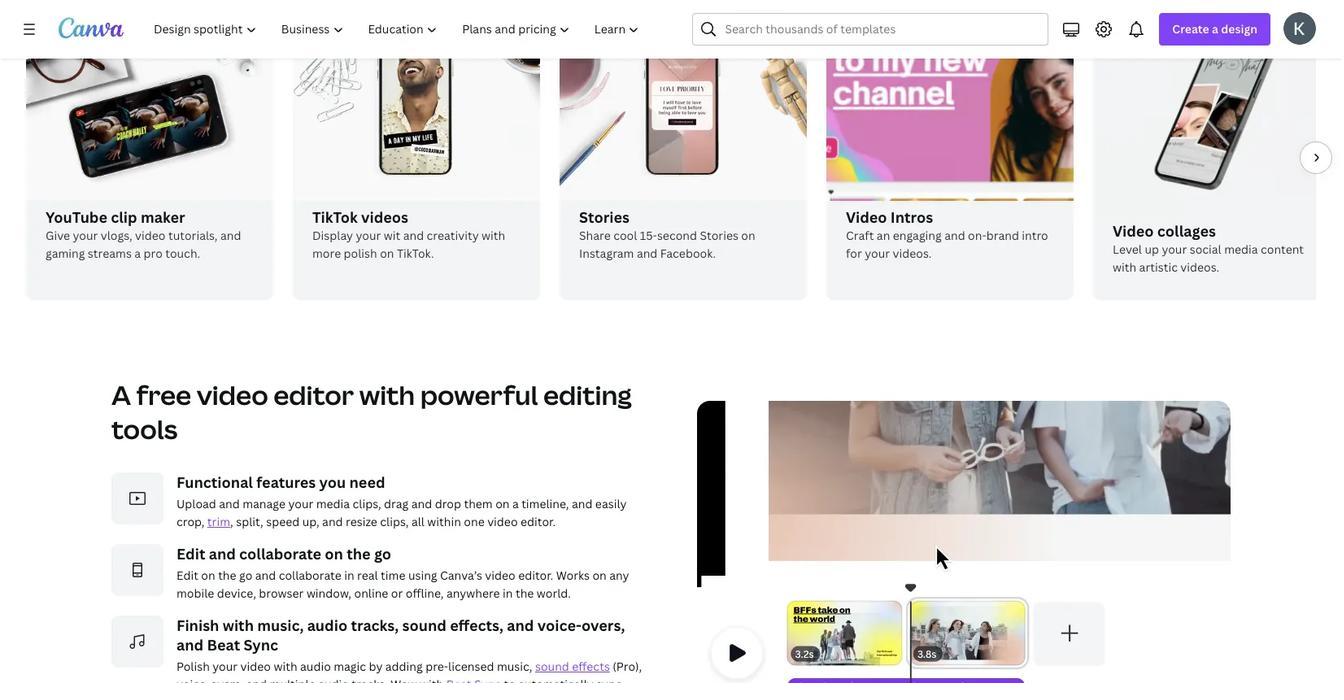 Task type: vqa. For each thing, say whether or not it's contained in the screenshot.
How to make a flyer
no



Task type: locate. For each thing, give the bounding box(es) containing it.
drag
[[384, 496, 409, 512]]

video inside the youtube clip maker give your vlogs, video tutorials, and gaming streams a pro touch.
[[135, 228, 166, 243]]

video inside edit and collaborate on the go edit on the go and collaborate in real time using canva's video editor. works on any mobile device, browser window, online or offline, anywhere in the world.
[[485, 568, 516, 584]]

0 vertical spatial music,
[[257, 616, 304, 636]]

video up pro
[[135, 228, 166, 243]]

video down sync
[[241, 659, 271, 675]]

anywhere
[[447, 586, 500, 601]]

video
[[846, 208, 888, 227], [1113, 221, 1155, 241]]

2 vertical spatial audio
[[318, 677, 349, 684]]

video up level
[[1113, 221, 1155, 241]]

0 vertical spatial audio
[[307, 616, 348, 636]]

a left design
[[1213, 21, 1219, 37]]

0 horizontal spatial music,
[[257, 616, 304, 636]]

stories up facebook.
[[700, 228, 739, 243]]

1 vertical spatial music,
[[497, 659, 533, 675]]

create a design
[[1173, 21, 1258, 37]]

1 vertical spatial edit
[[177, 568, 199, 584]]

1 vertical spatial media
[[316, 496, 350, 512]]

beat
[[207, 636, 240, 655]]

clips, down drag
[[380, 514, 409, 530]]

upload
[[177, 496, 216, 512]]

1 horizontal spatial music,
[[497, 659, 533, 675]]

content
[[1261, 242, 1305, 257]]

videos.
[[893, 246, 932, 261], [1181, 260, 1220, 275]]

on up window,
[[325, 544, 343, 564]]

sound down offline,
[[402, 616, 447, 636]]

stories up share
[[579, 208, 630, 227]]

tiktok videos display your wit and creativity with more polish on tiktok.
[[313, 208, 506, 261]]

your down youtube
[[73, 228, 98, 243]]

a left pro
[[135, 246, 141, 261]]

on inside upload and manage your media clips, drag and drop them on a timeline, and easily crop,
[[496, 496, 510, 512]]

timeline,
[[522, 496, 569, 512]]

and right tutorials, at left top
[[221, 228, 241, 243]]

your up the "up,"
[[288, 496, 314, 512]]

design
[[1222, 21, 1258, 37]]

and left easily
[[572, 496, 593, 512]]

overs, down beat
[[210, 677, 244, 684]]

0 horizontal spatial sound
[[402, 616, 447, 636]]

the up device,
[[218, 568, 237, 584]]

0 horizontal spatial video
[[846, 208, 888, 227]]

0 horizontal spatial voice-
[[177, 677, 210, 684]]

0 vertical spatial edit
[[177, 544, 205, 564]]

1 vertical spatial stories
[[700, 228, 739, 243]]

on
[[742, 228, 756, 243], [380, 246, 394, 261], [496, 496, 510, 512], [325, 544, 343, 564], [201, 568, 215, 584], [593, 568, 607, 584]]

media down you
[[316, 496, 350, 512]]

1 vertical spatial sound
[[535, 659, 570, 675]]

tools
[[112, 412, 178, 447]]

1 horizontal spatial in
[[503, 586, 513, 601]]

music, right licensed at the left
[[497, 659, 533, 675]]

audio
[[307, 616, 348, 636], [300, 659, 331, 675], [318, 677, 349, 684]]

with inside finish with music, audio tracks, sound effects, and voice-overs, and beat sync
[[223, 616, 254, 636]]

0 horizontal spatial overs,
[[210, 677, 244, 684]]

audio down the magic
[[318, 677, 349, 684]]

,
[[230, 514, 233, 530]]

in
[[344, 568, 355, 584], [503, 586, 513, 601]]

0 horizontal spatial the
[[218, 568, 237, 584]]

and inside video intros craft an engaging and on-brand intro for your videos.
[[945, 228, 966, 243]]

a
[[1213, 21, 1219, 37], [135, 246, 141, 261], [513, 496, 519, 512]]

cool
[[614, 228, 638, 243]]

video up craft
[[846, 208, 888, 227]]

with right 'creativity' on the left top of the page
[[482, 228, 506, 243]]

with inside the tiktok videos display your wit and creativity with more polish on tiktok.
[[482, 228, 506, 243]]

0 vertical spatial voice-
[[538, 616, 582, 636]]

create a design button
[[1160, 13, 1271, 46]]

0 vertical spatial overs,
[[582, 616, 625, 636]]

0 horizontal spatial media
[[316, 496, 350, 512]]

with inside a free video editor with powerful editing tools
[[359, 378, 415, 413]]

browser
[[259, 586, 304, 601]]

overs, inside finish with music, audio tracks, sound effects, and voice-overs, and beat sync
[[582, 616, 625, 636]]

collaborate up window,
[[279, 568, 342, 584]]

youtube clip maker give your vlogs, video tutorials, and gaming streams a pro touch.
[[46, 208, 241, 261]]

2 horizontal spatial the
[[516, 586, 534, 601]]

edit and collaborate on the go edit on the go and collaborate in real time using canva's video editor. works on any mobile device, browser window, online or offline, anywhere in the world.
[[177, 544, 630, 601]]

your down an
[[865, 246, 890, 261]]

with down level
[[1113, 260, 1137, 275]]

1 vertical spatial editor.
[[519, 568, 554, 584]]

with down pre-
[[420, 677, 444, 684]]

on right them
[[496, 496, 510, 512]]

0 vertical spatial editor.
[[521, 514, 556, 530]]

youtube
[[46, 208, 107, 227]]

Search search field
[[726, 14, 1039, 45]]

video for video collages
[[1113, 221, 1155, 241]]

videos. inside video intros craft an engaging and on-brand intro for your videos.
[[893, 246, 932, 261]]

and down trim
[[209, 544, 236, 564]]

polish your video with audio magic by adding pre-licensed music, sound effects
[[177, 659, 610, 675]]

trim , split, speed up, and resize clips, all within one video editor.
[[207, 514, 556, 530]]

1 vertical spatial clips,
[[380, 514, 409, 530]]

video right free
[[197, 378, 268, 413]]

sound
[[402, 616, 447, 636], [535, 659, 570, 675]]

on down 'stories' link
[[742, 228, 756, 243]]

with inside (pro), voice-overs, and multiple audio tracks. wow with
[[420, 677, 444, 684]]

youtube clip maker image
[[26, 15, 273, 201]]

editor. inside edit and collaborate on the go edit on the go and collaborate in real time using canva's video editor. works on any mobile device, browser window, online or offline, anywhere in the world.
[[519, 568, 554, 584]]

overs,
[[582, 616, 625, 636], [210, 677, 244, 684]]

voice- down polish
[[177, 677, 210, 684]]

functional
[[177, 473, 253, 492]]

need
[[350, 473, 385, 492]]

with right editor
[[359, 378, 415, 413]]

1 horizontal spatial overs,
[[582, 616, 625, 636]]

video collages level up your social media content with artistic videos.
[[1113, 221, 1305, 275]]

1 vertical spatial go
[[239, 568, 253, 584]]

one
[[464, 514, 485, 530]]

0 horizontal spatial a
[[135, 246, 141, 261]]

editor. down the timeline,
[[521, 514, 556, 530]]

tiktok videos link
[[313, 208, 521, 227]]

display
[[313, 228, 353, 243]]

1 vertical spatial a
[[135, 246, 141, 261]]

0 vertical spatial go
[[374, 544, 392, 564]]

0 vertical spatial sound
[[402, 616, 447, 636]]

the up 'real'
[[347, 544, 371, 564]]

wow
[[391, 677, 417, 684]]

video inside video intros craft an engaging and on-brand intro for your videos.
[[846, 208, 888, 227]]

0 vertical spatial in
[[344, 568, 355, 584]]

with down device,
[[223, 616, 254, 636]]

video collages link
[[1113, 221, 1322, 241]]

music, down 'browser'
[[257, 616, 304, 636]]

voice- down the world.
[[538, 616, 582, 636]]

second
[[658, 228, 698, 243]]

0 vertical spatial media
[[1225, 242, 1259, 257]]

in left 'real'
[[344, 568, 355, 584]]

collages
[[1158, 221, 1217, 241]]

on down the "wit"
[[380, 246, 394, 261]]

your down collages
[[1163, 242, 1188, 257]]

sound left effects
[[535, 659, 570, 675]]

1 horizontal spatial voice-
[[538, 616, 582, 636]]

(pro),
[[613, 659, 642, 675]]

functional features you need image
[[112, 473, 164, 525]]

15-
[[640, 228, 658, 243]]

voice-
[[538, 616, 582, 636], [177, 677, 210, 684]]

1 vertical spatial audio
[[300, 659, 331, 675]]

edit and collaborate on the go image
[[112, 544, 164, 597]]

0 horizontal spatial stories
[[579, 208, 630, 227]]

clips, up resize
[[353, 496, 381, 512]]

2 vertical spatial a
[[513, 496, 519, 512]]

on inside stories share cool 15-second stories on instagram and facebook.
[[742, 228, 756, 243]]

1 horizontal spatial video
[[1113, 221, 1155, 241]]

and up polish
[[177, 636, 204, 655]]

a inside the youtube clip maker give your vlogs, video tutorials, and gaming streams a pro touch.
[[135, 246, 141, 261]]

the
[[347, 544, 371, 564], [218, 568, 237, 584], [516, 586, 534, 601]]

media inside video collages level up your social media content with artistic videos.
[[1225, 242, 1259, 257]]

your
[[73, 228, 98, 243], [356, 228, 381, 243], [1163, 242, 1188, 257], [865, 246, 890, 261], [288, 496, 314, 512], [213, 659, 238, 675]]

them
[[464, 496, 493, 512]]

on left the any
[[593, 568, 607, 584]]

with inside video collages level up your social media content with artistic videos.
[[1113, 260, 1137, 275]]

by
[[369, 659, 383, 675]]

edit up mobile
[[177, 568, 199, 584]]

None search field
[[693, 13, 1049, 46]]

social
[[1190, 242, 1222, 257]]

video up anywhere
[[485, 568, 516, 584]]

create
[[1173, 21, 1210, 37]]

sound effects link
[[535, 659, 610, 675]]

and down sync
[[246, 677, 267, 684]]

videos. down social
[[1181, 260, 1220, 275]]

your inside video collages level up your social media content with artistic videos.
[[1163, 242, 1188, 257]]

device,
[[217, 586, 256, 601]]

and up tiktok.
[[403, 228, 424, 243]]

go up time on the left of page
[[374, 544, 392, 564]]

powerful
[[420, 378, 538, 413]]

and
[[221, 228, 241, 243], [403, 228, 424, 243], [945, 228, 966, 243], [637, 246, 658, 261], [219, 496, 240, 512], [412, 496, 432, 512], [572, 496, 593, 512], [322, 514, 343, 530], [209, 544, 236, 564], [255, 568, 276, 584], [507, 616, 534, 636], [177, 636, 204, 655], [246, 677, 267, 684]]

free
[[136, 378, 191, 413]]

effects
[[572, 659, 610, 675]]

video right one
[[488, 514, 518, 530]]

and down 15-
[[637, 246, 658, 261]]

videos. inside video collages level up your social media content with artistic videos.
[[1181, 260, 1220, 275]]

within
[[428, 514, 461, 530]]

1 vertical spatial voice-
[[177, 677, 210, 684]]

a left the timeline,
[[513, 496, 519, 512]]

go up device,
[[239, 568, 253, 584]]

on-
[[969, 228, 987, 243]]

0 horizontal spatial videos.
[[893, 246, 932, 261]]

1 horizontal spatial videos.
[[1181, 260, 1220, 275]]

brand
[[987, 228, 1020, 243]]

video intros link
[[846, 208, 1055, 227]]

in right anywhere
[[503, 586, 513, 601]]

a inside upload and manage your media clips, drag and drop them on a timeline, and easily crop,
[[513, 496, 519, 512]]

your up "polish"
[[356, 228, 381, 243]]

1 horizontal spatial a
[[513, 496, 519, 512]]

videos. down engaging
[[893, 246, 932, 261]]

stories
[[579, 208, 630, 227], [700, 228, 739, 243]]

mobile
[[177, 586, 214, 601]]

media down video collages "link"
[[1225, 242, 1259, 257]]

audio up multiple
[[300, 659, 331, 675]]

intro
[[1022, 228, 1049, 243]]

video
[[135, 228, 166, 243], [197, 378, 268, 413], [488, 514, 518, 530], [485, 568, 516, 584], [241, 659, 271, 675]]

1 horizontal spatial stories
[[700, 228, 739, 243]]

1 horizontal spatial media
[[1225, 242, 1259, 257]]

voice- inside finish with music, audio tracks, sound effects, and voice-overs, and beat sync
[[538, 616, 582, 636]]

collaborate down speed
[[239, 544, 322, 564]]

audio down window,
[[307, 616, 348, 636]]

editor. up the world.
[[519, 568, 554, 584]]

0 vertical spatial a
[[1213, 21, 1219, 37]]

clips,
[[353, 496, 381, 512], [380, 514, 409, 530]]

share
[[579, 228, 611, 243]]

maker
[[141, 208, 185, 227]]

overs, up effects
[[582, 616, 625, 636]]

2 horizontal spatial a
[[1213, 21, 1219, 37]]

edit down crop,
[[177, 544, 205, 564]]

and up all
[[412, 496, 432, 512]]

features
[[257, 473, 316, 492]]

facebook.
[[661, 246, 716, 261]]

0 vertical spatial the
[[347, 544, 371, 564]]

the left the world.
[[516, 586, 534, 601]]

sync
[[244, 636, 278, 655]]

and down 'video intros' link
[[945, 228, 966, 243]]

voice- inside (pro), voice-overs, and multiple audio tracks. wow with
[[177, 677, 210, 684]]

with
[[482, 228, 506, 243], [1113, 260, 1137, 275], [359, 378, 415, 413], [223, 616, 254, 636], [274, 659, 298, 675], [420, 677, 444, 684]]

video inside video collages level up your social media content with artistic videos.
[[1113, 221, 1155, 241]]

a inside create a design dropdown button
[[1213, 21, 1219, 37]]

0 vertical spatial clips,
[[353, 496, 381, 512]]

on inside the tiktok videos display your wit and creativity with more polish on tiktok.
[[380, 246, 394, 261]]

using
[[408, 568, 438, 584]]

your inside the tiktok videos display your wit and creativity with more polish on tiktok.
[[356, 228, 381, 243]]

resize
[[346, 514, 378, 530]]

your down beat
[[213, 659, 238, 675]]

a for manage
[[513, 496, 519, 512]]

1 vertical spatial overs,
[[210, 677, 244, 684]]



Task type: describe. For each thing, give the bounding box(es) containing it.
level
[[1113, 242, 1143, 257]]

or
[[391, 586, 403, 601]]

your inside upload and manage your media clips, drag and drop them on a timeline, and easily crop,
[[288, 496, 314, 512]]

artistic
[[1140, 260, 1178, 275]]

youtube clip maker link
[[46, 208, 254, 227]]

and inside stories share cool 15-second stories on instagram and facebook.
[[637, 246, 658, 261]]

instagram
[[579, 246, 634, 261]]

all
[[412, 514, 425, 530]]

music, inside finish with music, audio tracks, sound effects, and voice-overs, and beat sync
[[257, 616, 304, 636]]

and inside the youtube clip maker give your vlogs, video tutorials, and gaming streams a pro touch.
[[221, 228, 241, 243]]

and inside (pro), voice-overs, and multiple audio tracks. wow with
[[246, 677, 267, 684]]

video collages image
[[1094, 15, 1341, 215]]

with up multiple
[[274, 659, 298, 675]]

any
[[610, 568, 630, 584]]

polish
[[177, 659, 210, 675]]

world.
[[537, 586, 571, 601]]

stories link
[[579, 208, 788, 227]]

you
[[319, 473, 346, 492]]

effects,
[[450, 616, 504, 636]]

time
[[381, 568, 406, 584]]

and right effects,
[[507, 616, 534, 636]]

canva's
[[440, 568, 483, 584]]

engaging
[[893, 228, 942, 243]]

1 vertical spatial in
[[503, 586, 513, 601]]

finish with music, audio tracks, sound effects, and voice-overs, and beat sync
[[177, 616, 625, 655]]

0 vertical spatial stories
[[579, 208, 630, 227]]

2 vertical spatial the
[[516, 586, 534, 601]]

tracks.
[[352, 677, 388, 684]]

stories image
[[560, 15, 807, 201]]

0 horizontal spatial go
[[239, 568, 253, 584]]

crop,
[[177, 514, 205, 530]]

your inside video intros craft an engaging and on-brand intro for your videos.
[[865, 246, 890, 261]]

overs, inside (pro), voice-overs, and multiple audio tracks. wow with
[[210, 677, 244, 684]]

tiktok.
[[397, 246, 434, 261]]

licensed
[[449, 659, 494, 675]]

for
[[846, 246, 863, 261]]

up,
[[303, 514, 320, 530]]

video intros image
[[827, 0, 1074, 273]]

adding
[[386, 659, 423, 675]]

sound inside finish with music, audio tracks, sound effects, and voice-overs, and beat sync
[[402, 616, 447, 636]]

magic
[[334, 659, 366, 675]]

1 edit from the top
[[177, 544, 205, 564]]

audio inside finish with music, audio tracks, sound effects, and voice-overs, and beat sync
[[307, 616, 348, 636]]

give
[[46, 228, 70, 243]]

manage
[[243, 496, 286, 512]]

tutorials,
[[168, 228, 218, 243]]

a free video editor with powerful editing tools
[[112, 378, 632, 447]]

gaming
[[46, 246, 85, 261]]

works
[[556, 568, 590, 584]]

offline,
[[406, 586, 444, 601]]

window,
[[307, 586, 352, 601]]

drop
[[435, 496, 461, 512]]

and right the "up,"
[[322, 514, 343, 530]]

audio inside (pro), voice-overs, and multiple audio tracks. wow with
[[318, 677, 349, 684]]

0 vertical spatial collaborate
[[239, 544, 322, 564]]

finish with music, audio tracks, sound effects, and voice-overs, and beat sync image
[[112, 616, 164, 668]]

easily
[[596, 496, 627, 512]]

video intros craft an engaging and on-brand intro for your videos.
[[846, 208, 1049, 261]]

(pro), voice-overs, and multiple audio tracks. wow with
[[177, 659, 642, 684]]

videos
[[361, 208, 409, 227]]

1 horizontal spatial go
[[374, 544, 392, 564]]

stories share cool 15-second stories on instagram and facebook.
[[579, 208, 756, 261]]

real
[[357, 568, 378, 584]]

tracks,
[[351, 616, 399, 636]]

multiple
[[270, 677, 316, 684]]

upload and manage your media clips, drag and drop them on a timeline, and easily crop,
[[177, 496, 627, 530]]

creativity
[[427, 228, 479, 243]]

top level navigation element
[[143, 13, 654, 46]]

an
[[877, 228, 891, 243]]

1 horizontal spatial sound
[[535, 659, 570, 675]]

split,
[[236, 514, 264, 530]]

1 vertical spatial the
[[218, 568, 237, 584]]

and up ,
[[219, 496, 240, 512]]

tiktok videos image
[[293, 15, 540, 201]]

wit
[[384, 228, 401, 243]]

a for maker
[[135, 246, 141, 261]]

your inside the youtube clip maker give your vlogs, video tutorials, and gaming streams a pro touch.
[[73, 228, 98, 243]]

a
[[112, 378, 131, 413]]

vlogs,
[[101, 228, 132, 243]]

1 vertical spatial collaborate
[[279, 568, 342, 584]]

clips, inside upload and manage your media clips, drag and drop them on a timeline, and easily crop,
[[353, 496, 381, 512]]

on up mobile
[[201, 568, 215, 584]]

2 edit from the top
[[177, 568, 199, 584]]

polish
[[344, 246, 377, 261]]

video inside a free video editor with powerful editing tools
[[197, 378, 268, 413]]

online
[[354, 586, 389, 601]]

tiktok
[[313, 208, 358, 227]]

and up 'browser'
[[255, 568, 276, 584]]

speed
[[266, 514, 300, 530]]

trim link
[[207, 514, 230, 530]]

video for video intros
[[846, 208, 888, 227]]

0 horizontal spatial in
[[344, 568, 355, 584]]

pro
[[144, 246, 163, 261]]

and inside the tiktok videos display your wit and creativity with more polish on tiktok.
[[403, 228, 424, 243]]

clip
[[111, 208, 137, 227]]

kendall parks image
[[1284, 12, 1317, 45]]

media inside upload and manage your media clips, drag and drop them on a timeline, and easily crop,
[[316, 496, 350, 512]]

up
[[1145, 242, 1160, 257]]

streams
[[88, 246, 132, 261]]

touch.
[[165, 246, 200, 261]]

editor
[[274, 378, 354, 413]]

1 horizontal spatial the
[[347, 544, 371, 564]]

intros
[[891, 208, 934, 227]]

finish
[[177, 616, 219, 636]]



